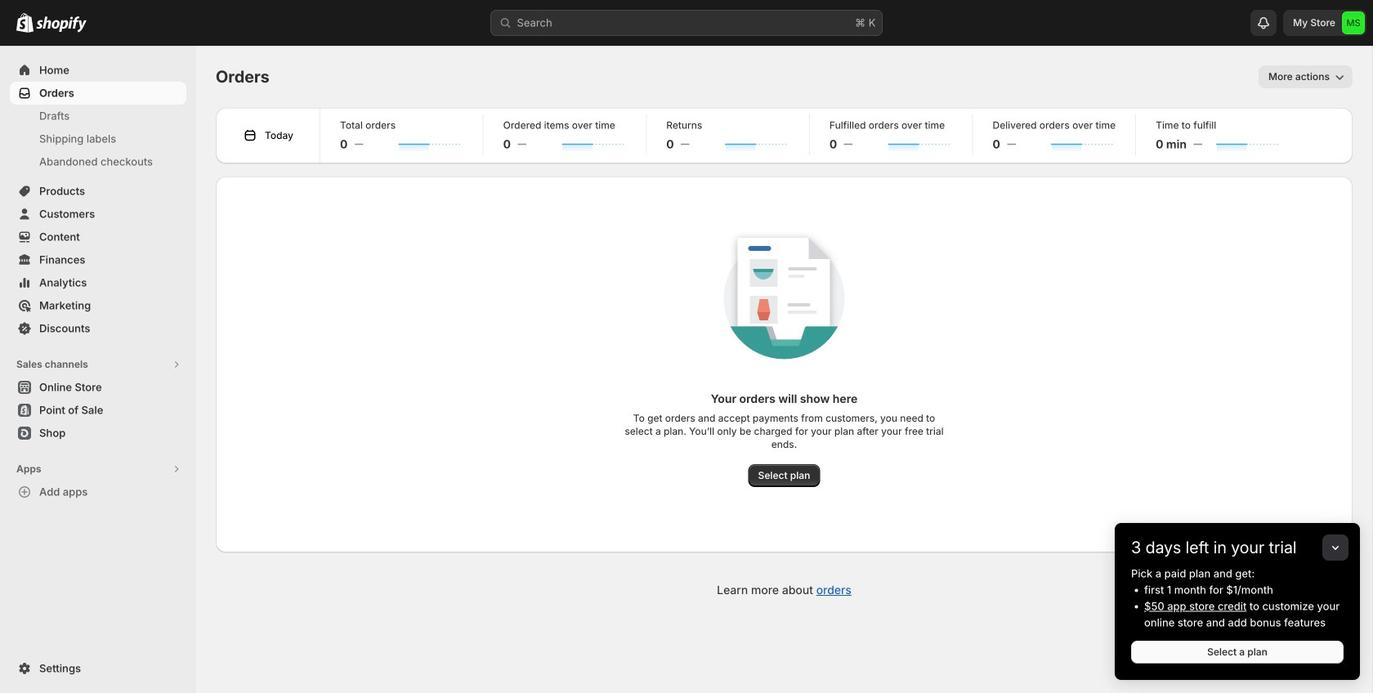 Task type: locate. For each thing, give the bounding box(es) containing it.
shopify image
[[16, 13, 34, 33]]

my store image
[[1343, 11, 1366, 34]]

shopify image
[[36, 16, 87, 33]]



Task type: vqa. For each thing, say whether or not it's contained in the screenshot.
first
no



